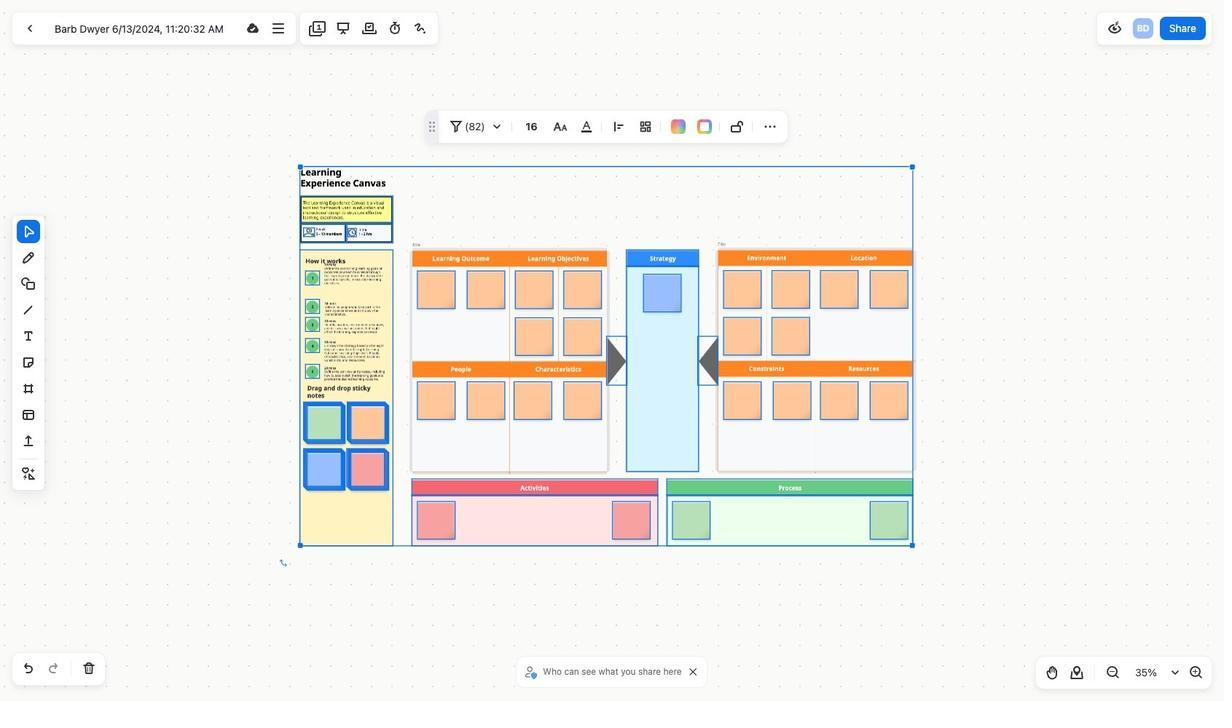 Task type: vqa. For each thing, say whether or not it's contained in the screenshot.
1st Edit Button from the top
no



Task type: describe. For each thing, give the bounding box(es) containing it.
dashboard image
[[21, 20, 39, 37]]

barb dwyer list item
[[1132, 17, 1155, 40]]

vote3634634 image
[[360, 20, 378, 37]]

clear page image
[[80, 661, 98, 678]]

zoom in image
[[1187, 665, 1205, 682]]



Task type: locate. For each thing, give the bounding box(es) containing it.
pages image
[[309, 20, 327, 37]]

format styles image
[[551, 118, 569, 136]]

timer image
[[386, 20, 404, 37]]

menu item
[[725, 115, 749, 138]]

zoom out image
[[1104, 665, 1122, 682]]

close image
[[690, 669, 697, 676]]

fill menu item
[[671, 120, 685, 134]]

undo image
[[20, 661, 37, 678]]

list
[[1132, 17, 1155, 40]]

presentation image
[[335, 20, 352, 37]]

Document name text field
[[44, 17, 239, 40]]

laser image
[[412, 20, 429, 37]]

more options image
[[270, 20, 287, 37]]



